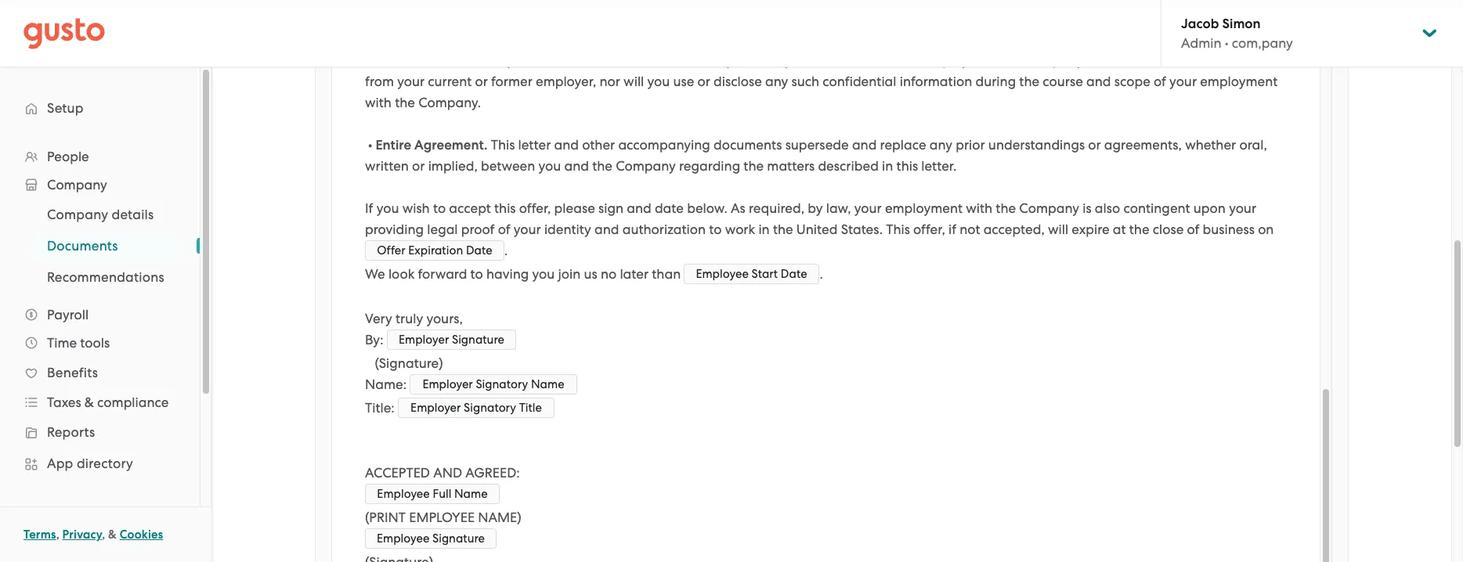 Task type: vqa. For each thing, say whether or not it's contained in the screenshot.
to qualify, your referee must sign up for gusto by january 31st, 2024 and run one or more paid payrolls. within thirty (30) calendar days of your referee's first paid invoice, you will receive a $500 visa gift card and your referee will receive a $100 visa gift card. additionally, if you qualify pursuant to these terms and your referee onboards ten (10) or more employees prior to the first payroll run and invoice paid, the incentive offered to you above will increase to $1,000 and the incentive for your referee will increase to $200. in order to be eligible for the promotion payouts, both the referrer account and the referee account must be open at the time the payouts are issued. you cannot participate in pay-per-click advertising on trademarked terms, including any derivations, variations or misspellings thereof, for search or content- based campaigns on google, msn, or yahoo. for the purposes of these terms, trademarked terms include gusto, gusto payroll, gusto hr, gusto benefits, zenpayroll, gusto coupon, gusto.com and buy gusto (all keywords apply as broad match).
no



Task type: describe. For each thing, give the bounding box(es) containing it.
app directory
[[47, 456, 133, 472]]

during
[[976, 74, 1016, 89]]

the left matters
[[744, 159, 764, 174]]

2 horizontal spatial that
[[1223, 10, 1249, 25]]

. for if you wish to accept this offer, please sign and date below. as required, by law, your employment with the company is also contingent upon your providing legal proof of your identity and authorization to work in the united states. this offer, if not accepted, will expire at the close of business on
[[505, 243, 508, 259]]

of right scope
[[1154, 74, 1167, 89]]

your down the 'admin' on the top right
[[1170, 74, 1197, 89]]

details
[[112, 207, 154, 222]]

below. as
[[687, 201, 746, 216]]

time tools button
[[16, 329, 184, 357]]

employer,
[[536, 74, 596, 89]]

confidential
[[823, 74, 897, 89]]

terms , privacy , & cookies
[[24, 528, 163, 542]]

agreements,
[[1105, 137, 1182, 152]]

the up you
[[765, 10, 785, 25]]

by:
[[365, 332, 387, 348]]

you left join
[[532, 266, 555, 282]]

company up "documents" at the top of the page
[[47, 207, 108, 222]]

your up such on the top right of page
[[785, 52, 812, 68]]

or right the data
[[398, 52, 411, 68]]

further
[[806, 31, 849, 47]]

0 vertical spatial former
[[879, 52, 920, 68]]

proof
[[461, 222, 495, 237]]

accept
[[449, 201, 491, 216]]

at
[[1113, 222, 1126, 237]]

in inside this letter and other accompanying documents supersede and replace any prior understandings or agreements, whether oral, written or implied, between you and the company regarding the matters described in this letter.
[[882, 159, 893, 174]]

united
[[797, 222, 838, 237]]

nor
[[600, 74, 620, 89]]

than
[[652, 266, 681, 282]]

1 horizontal spatial current
[[816, 52, 859, 68]]

and down sign
[[595, 222, 619, 237]]

you down otherwise,
[[647, 74, 670, 89]]

employer
[[923, 52, 981, 68]]

providing
[[365, 222, 424, 237]]

written inside by signing this letter, you confirm with the company that you are under no contractual or other legal obligations that would prohibit you from performing your duties with the company. you further confirm that you will not remove or take any documents or proprietary data or materials of any kind, electronic or otherwise, with you from your current or former employer to the company without written authorization from your current or former employer, nor will you use or disclose any such confidential information during the course and scope of your employment with the company.
[[1138, 52, 1182, 68]]

prior
[[956, 137, 985, 152]]

. for we look forward to having you join us no later than
[[820, 266, 823, 282]]

wish
[[402, 201, 430, 216]]

benefits link
[[16, 359, 184, 387]]

the up during
[[1001, 52, 1021, 68]]

kind,
[[517, 52, 547, 68]]

join
[[558, 266, 581, 282]]

0 vertical spatial offer,
[[519, 201, 551, 216]]

• entire agreement.
[[365, 137, 488, 153]]

company inside this letter and other accompanying documents supersede and replace any prior understandings or agreements, whether oral, written or implied, between you and the company regarding the matters described in this letter.
[[616, 159, 676, 174]]

identity
[[544, 222, 591, 237]]

proprietary
[[1214, 31, 1284, 47]]

0 horizontal spatial current
[[428, 74, 472, 89]]

whether
[[1185, 137, 1236, 152]]

replace
[[880, 137, 926, 152]]

terms
[[24, 528, 56, 542]]

this inside this letter and other accompanying documents supersede and replace any prior understandings or agreements, whether oral, written or implied, between you and the company regarding the matters described in this letter.
[[897, 159, 918, 174]]

or down the 'obligations'
[[1198, 31, 1211, 47]]

or left take
[[1054, 31, 1067, 47]]

is
[[1083, 201, 1092, 216]]

written inside this letter and other accompanying documents supersede and replace any prior understandings or agreements, whether oral, written or implied, between you and the company regarding the matters described in this letter.
[[365, 159, 409, 174]]

without
[[1087, 52, 1135, 68]]

states. this
[[841, 222, 910, 237]]

com,pany
[[1232, 35, 1293, 51]]

or up confidential
[[863, 52, 876, 68]]

app directory link
[[16, 450, 184, 478]]

0 horizontal spatial that
[[852, 10, 878, 25]]

would
[[365, 31, 403, 47]]

or up take
[[1064, 10, 1077, 25]]

& inside taxes & compliance dropdown button
[[84, 395, 94, 411]]

later
[[620, 266, 649, 282]]

and right "letter"
[[554, 137, 579, 152]]

to left having
[[471, 266, 483, 282]]

you down under on the right
[[931, 31, 954, 47]]

scope
[[1115, 74, 1151, 89]]

oral,
[[1240, 137, 1267, 152]]

the down the required,
[[773, 222, 793, 237]]

company up course
[[1024, 52, 1084, 68]]

or up nor in the left top of the page
[[614, 52, 627, 68]]

upon
[[1194, 201, 1226, 216]]

1 , from the left
[[56, 528, 59, 542]]

list containing people
[[0, 143, 200, 563]]

compliance
[[97, 395, 169, 411]]

authorization inside if you wish to accept this offer, please sign and date below. as required, by law, your employment with the company is also contingent upon your providing legal proof of your identity and authorization to work in the united states. this offer, if not accepted, will expire at the close of business on
[[623, 222, 706, 237]]

1 vertical spatial will
[[624, 74, 644, 89]]

of right close
[[1187, 222, 1200, 237]]

0 horizontal spatial from
[[365, 74, 394, 89]]

jacob simon admin • com,pany
[[1181, 16, 1293, 51]]

of right proof
[[498, 222, 510, 237]]

employee
[[409, 510, 475, 526]]

1 horizontal spatial offer,
[[914, 222, 945, 237]]

your up states. this
[[855, 201, 882, 216]]

you inside if you wish to accept this offer, please sign and date below. as required, by law, your employment with the company is also contingent upon your providing legal proof of your identity and authorization to work in the united states. this offer, if not accepted, will expire at the close of business on
[[377, 201, 399, 216]]

implied,
[[428, 159, 478, 174]]

by signing this letter, you confirm with the company that you are under no contractual or other legal obligations that would prohibit you from performing your duties with the company. you further confirm that you will not remove or take any documents or proprietary data or materials of any kind, electronic or otherwise, with you from your current or former employer to the company without written authorization from your current or former employer, nor will you use or disclose any such confidential information during the course and scope of your employment with the company.
[[365, 10, 1288, 110]]

your up electronic on the top of page
[[589, 31, 616, 47]]

1 vertical spatial company.
[[418, 95, 481, 110]]

company inside if you wish to accept this offer, please sign and date below. as required, by law, your employment with the company is also contingent upon your providing legal proof of your identity and authorization to work in the united states. this offer, if not accepted, will expire at the close of business on
[[1020, 201, 1080, 216]]

on
[[1258, 222, 1274, 237]]

such
[[792, 74, 820, 89]]

this
[[491, 137, 515, 152]]

company button
[[16, 171, 184, 199]]

to inside by signing this letter, you confirm with the company that you are under no contractual or other legal obligations that would prohibit you from performing your duties with the company. you further confirm that you will not remove or take any documents or proprietary data or materials of any kind, electronic or otherwise, with you from your current or former employer to the company without written authorization from your current or former employer, nor will you use or disclose any such confidential information during the course and scope of your employment with the company.
[[985, 52, 997, 68]]

described
[[818, 159, 879, 174]]

you inside this letter and other accompanying documents supersede and replace any prior understandings or agreements, whether oral, written or implied, between you and the company regarding the matters described in this letter.
[[539, 159, 561, 174]]

documents
[[47, 238, 118, 254]]

and
[[433, 466, 462, 481]]

by
[[808, 201, 823, 216]]

you left are at top right
[[881, 10, 903, 25]]

very truly yours,
[[365, 311, 463, 327]]

recommendations link
[[28, 263, 184, 291]]

the up accepted,
[[996, 201, 1016, 216]]

tools
[[80, 335, 110, 351]]

1 vertical spatial from
[[753, 52, 782, 68]]

this letter and other accompanying documents supersede and replace any prior understandings or agreements, whether oral, written or implied, between you and the company regarding the matters described in this letter.
[[365, 137, 1271, 174]]

required,
[[749, 201, 805, 216]]

the right "at"
[[1130, 222, 1150, 237]]

and up please
[[564, 159, 589, 174]]

in inside if you wish to accept this offer, please sign and date below. as required, by law, your employment with the company is also contingent upon your providing legal proof of your identity and authorization to work in the united states. this offer, if not accepted, will expire at the close of business on
[[759, 222, 770, 237]]

the up sign
[[592, 159, 613, 174]]

admin
[[1181, 35, 1222, 51]]

authorization inside by signing this letter, you confirm with the company that you are under no contractual or other legal obligations that would prohibit you from performing your duties with the company. you further confirm that you will not remove or take any documents or proprietary data or materials of any kind, electronic or otherwise, with you from your current or former employer to the company without written authorization from your current or former employer, nor will you use or disclose any such confidential information during the course and scope of your employment with the company.
[[1185, 52, 1268, 68]]

contractual
[[990, 10, 1061, 25]]

data
[[365, 52, 395, 68]]

reports link
[[16, 418, 184, 447]]

you
[[780, 31, 803, 47]]

date
[[655, 201, 684, 216]]

very
[[365, 311, 392, 327]]

documents link
[[28, 232, 184, 260]]

materials
[[414, 52, 472, 68]]

name)
[[478, 510, 522, 526]]

if
[[365, 201, 373, 216]]

legal inside if you wish to accept this offer, please sign and date below. as required, by law, your employment with the company is also contingent upon your providing legal proof of your identity and authorization to work in the united states. this offer, if not accepted, will expire at the close of business on
[[427, 222, 458, 237]]

(print employee name)
[[365, 510, 522, 526]]

list containing company details
[[0, 199, 200, 293]]

agreement.
[[415, 137, 488, 153]]

any left such on the top right of page
[[765, 74, 788, 89]]

any left kind,
[[491, 52, 514, 68]]

of right 'materials'
[[475, 52, 488, 68]]

payroll button
[[16, 301, 184, 329]]

1 vertical spatial confirm
[[852, 31, 899, 47]]

performing
[[516, 31, 586, 47]]

home image
[[24, 18, 105, 49]]

this inside by signing this letter, you confirm with the company that you are under no contractual or other legal obligations that would prohibit you from performing your duties with the company. you further confirm that you will not remove or take any documents or proprietary data or materials of any kind, electronic or otherwise, with you from your current or former employer to the company without written authorization from your current or former employer, nor will you use or disclose any such confidential information during the course and scope of your employment with the company.
[[596, 10, 617, 25]]

time tools
[[47, 335, 110, 351]]



Task type: locate. For each thing, give the bounding box(es) containing it.
and inside by signing this letter, you confirm with the company that you are under no contractual or other legal obligations that would prohibit you from performing your duties with the company. you further confirm that you will not remove or take any documents or proprietary data or materials of any kind, electronic or otherwise, with you from your current or former employer to the company without written authorization from your current or former employer, nor will you use or disclose any such confidential information during the course and scope of your employment with the company.
[[1087, 74, 1111, 89]]

0 vertical spatial current
[[816, 52, 859, 68]]

yours,
[[427, 311, 463, 327]]

offer, left 'if'
[[914, 222, 945, 237]]

not left 'remove'
[[981, 31, 1001, 47]]

current down 'materials'
[[428, 74, 472, 89]]

any up without
[[1100, 31, 1123, 47]]

you down "letter"
[[539, 159, 561, 174]]

gusto navigation element
[[0, 67, 200, 563]]

forward
[[418, 266, 467, 282]]

signing
[[548, 10, 592, 25]]

1 vertical spatial offer,
[[914, 222, 945, 237]]

course
[[1043, 74, 1083, 89]]

1 horizontal spatial company.
[[714, 31, 777, 47]]

cookies button
[[120, 526, 163, 544]]

not inside by signing this letter, you confirm with the company that you are under no contractual or other legal obligations that would prohibit you from performing your duties with the company. you further confirm that you will not remove or take any documents or proprietary data or materials of any kind, electronic or otherwise, with you from your current or former employer to the company without written authorization from your current or former employer, nor will you use or disclose any such confidential information during the course and scope of your employment with the company.
[[981, 31, 1001, 47]]

privacy link
[[62, 528, 102, 542]]

1 vertical spatial .
[[820, 266, 823, 282]]

0 vertical spatial •
[[1225, 35, 1229, 51]]

1 horizontal spatial no
[[970, 10, 986, 25]]

1 vertical spatial in
[[759, 222, 770, 237]]

reports
[[47, 425, 95, 440]]

1 vertical spatial documents
[[714, 137, 782, 152]]

under
[[931, 10, 967, 25]]

also
[[1095, 201, 1121, 216]]

1 vertical spatial current
[[428, 74, 472, 89]]

0 horizontal spatial .
[[505, 243, 508, 259]]

0 vertical spatial in
[[882, 159, 893, 174]]

will up employer
[[957, 31, 978, 47]]

title:
[[365, 400, 398, 416]]

written down entire on the top of the page
[[365, 159, 409, 174]]

1 horizontal spatial employment
[[1200, 74, 1278, 89]]

1 horizontal spatial other
[[1080, 10, 1113, 25]]

0 vertical spatial this
[[596, 10, 617, 25]]

0 horizontal spatial in
[[759, 222, 770, 237]]

2 vertical spatial from
[[365, 74, 394, 89]]

to down below. as
[[709, 222, 722, 237]]

1 horizontal spatial will
[[957, 31, 978, 47]]

.
[[505, 243, 508, 259], [820, 266, 823, 282]]

company up "further"
[[788, 10, 849, 25]]

accompanying
[[618, 137, 710, 152]]

other up take
[[1080, 10, 1113, 25]]

current down "further"
[[816, 52, 859, 68]]

understandings
[[989, 137, 1085, 152]]

that up "proprietary"
[[1223, 10, 1249, 25]]

from left 'performing'
[[484, 31, 513, 47]]

or left the agreements, on the right of page
[[1088, 137, 1101, 152]]

use
[[673, 74, 694, 89]]

the up entire on the top of the page
[[395, 95, 415, 110]]

information
[[900, 74, 972, 89]]

setup
[[47, 100, 84, 116]]

terms link
[[24, 528, 56, 542]]

documents inside by signing this letter, you confirm with the company that you are under no contractual or other legal obligations that would prohibit you from performing your duties with the company. you further confirm that you will not remove or take any documents or proprietary data or materials of any kind, electronic or otherwise, with you from your current or former employer to the company without written authorization from your current or former employer, nor will you use or disclose any such confidential information during the course and scope of your employment with the company.
[[1126, 31, 1195, 47]]

1 vertical spatial &
[[108, 528, 117, 542]]

1 vertical spatial former
[[491, 74, 533, 89]]

regarding
[[679, 159, 740, 174]]

please
[[554, 201, 595, 216]]

0 horizontal spatial employment
[[885, 201, 963, 216]]

company down "accompanying"
[[616, 159, 676, 174]]

0 horizontal spatial will
[[624, 74, 644, 89]]

in right work
[[759, 222, 770, 237]]

from down the data
[[365, 74, 394, 89]]

the
[[765, 10, 785, 25], [690, 31, 711, 47], [1001, 52, 1021, 68], [1020, 74, 1040, 89], [395, 95, 415, 110], [592, 159, 613, 174], [744, 159, 764, 174], [996, 201, 1016, 216], [773, 222, 793, 237], [1130, 222, 1150, 237]]

this down replace
[[897, 159, 918, 174]]

not inside if you wish to accept this offer, please sign and date below. as required, by law, your employment with the company is also contingent upon your providing legal proof of your identity and authorization to work in the united states. this offer, if not accepted, will expire at the close of business on
[[960, 222, 980, 237]]

1 list from the top
[[0, 143, 200, 563]]

company
[[788, 10, 849, 25], [1024, 52, 1084, 68], [616, 159, 676, 174], [47, 177, 107, 193], [1020, 201, 1080, 216], [47, 207, 108, 222]]

employment inside by signing this letter, you confirm with the company that you are under no contractual or other legal obligations that would prohibit you from performing your duties with the company. you further confirm that you will not remove or take any documents or proprietary data or materials of any kind, electronic or otherwise, with you from your current or former employer to the company without written authorization from your current or former employer, nor will you use or disclose any such confidential information during the course and scope of your employment with the company.
[[1200, 74, 1278, 89]]

0 horizontal spatial written
[[365, 159, 409, 174]]

time
[[47, 335, 77, 351]]

2 vertical spatial this
[[494, 201, 516, 216]]

you right "letter,"
[[659, 10, 682, 25]]

• inside jacob simon admin • com,pany
[[1225, 35, 1229, 51]]

0 horizontal spatial •
[[368, 137, 372, 153]]

people button
[[16, 143, 184, 171]]

any up 'letter.' at the top of the page
[[930, 137, 953, 152]]

documents down the 'obligations'
[[1126, 31, 1195, 47]]

company down people
[[47, 177, 107, 193]]

this up proof
[[494, 201, 516, 216]]

1 horizontal spatial in
[[882, 159, 893, 174]]

simon
[[1223, 16, 1261, 32]]

2 , from the left
[[102, 528, 105, 542]]

other inside by signing this letter, you confirm with the company that you are under no contractual or other legal obligations that would prohibit you from performing your duties with the company. you further confirm that you will not remove or take any documents or proprietary data or materials of any kind, electronic or otherwise, with you from your current or former employer to the company without written authorization from your current or former employer, nor will you use or disclose any such confidential information during the course and scope of your employment with the company.
[[1080, 10, 1113, 25]]

0 vertical spatial documents
[[1126, 31, 1195, 47]]

0 horizontal spatial former
[[491, 74, 533, 89]]

your down 'materials'
[[397, 74, 425, 89]]

0 vertical spatial not
[[981, 31, 1001, 47]]

this left "letter,"
[[596, 10, 617, 25]]

0 vertical spatial no
[[970, 10, 986, 25]]

1 vertical spatial no
[[601, 266, 617, 282]]

not right 'if'
[[960, 222, 980, 237]]

2 horizontal spatial this
[[897, 159, 918, 174]]

the up otherwise,
[[690, 31, 711, 47]]

0 vertical spatial company.
[[714, 31, 777, 47]]

if
[[949, 222, 957, 237]]

1 horizontal spatial former
[[879, 52, 920, 68]]

0 horizontal spatial legal
[[427, 222, 458, 237]]

company. up agreement.
[[418, 95, 481, 110]]

1 horizontal spatial legal
[[1116, 10, 1147, 25]]

0 horizontal spatial other
[[582, 137, 615, 152]]

0 vertical spatial from
[[484, 31, 513, 47]]

written up scope
[[1138, 52, 1182, 68]]

to right wish
[[433, 201, 446, 216]]

1 horizontal spatial this
[[596, 10, 617, 25]]

no right under on the right
[[970, 10, 986, 25]]

1 vertical spatial legal
[[427, 222, 458, 237]]

2 vertical spatial will
[[1048, 222, 1069, 237]]

1 horizontal spatial .
[[820, 266, 823, 282]]

with inside if you wish to accept this offer, please sign and date below. as required, by law, your employment with the company is also contingent upon your providing legal proof of your identity and authorization to work in the united states. this offer, if not accepted, will expire at the close of business on
[[966, 201, 993, 216]]

• down the simon
[[1225, 35, 1229, 51]]

0 vertical spatial other
[[1080, 10, 1113, 25]]

offer, up 'identity'
[[519, 201, 551, 216]]

taxes & compliance
[[47, 395, 169, 411]]

1 vertical spatial employment
[[885, 201, 963, 216]]

2 horizontal spatial from
[[753, 52, 782, 68]]

and up the described
[[852, 137, 877, 152]]

1 vertical spatial authorization
[[623, 222, 706, 237]]

people
[[47, 149, 89, 165]]

directory
[[77, 456, 133, 472]]

(print
[[365, 510, 406, 526]]

will inside if you wish to accept this offer, please sign and date below. as required, by law, your employment with the company is also contingent upon your providing legal proof of your identity and authorization to work in the united states. this offer, if not accepted, will expire at the close of business on
[[1048, 222, 1069, 237]]

and
[[1087, 74, 1111, 89], [554, 137, 579, 152], [852, 137, 877, 152], [564, 159, 589, 174], [627, 201, 652, 216], [595, 222, 619, 237]]

by
[[530, 10, 545, 25]]

employment down "proprietary"
[[1200, 74, 1278, 89]]

payroll
[[47, 307, 89, 323]]

0 horizontal spatial &
[[84, 395, 94, 411]]

will
[[957, 31, 978, 47], [624, 74, 644, 89], [1048, 222, 1069, 237]]

expire
[[1072, 222, 1110, 237]]

or up agreement.
[[475, 74, 488, 89]]

employment up 'if'
[[885, 201, 963, 216]]

setup link
[[16, 94, 184, 122]]

of
[[475, 52, 488, 68], [1154, 74, 1167, 89], [498, 222, 510, 237], [1187, 222, 1200, 237]]

accepted
[[365, 466, 430, 481]]

documents inside this letter and other accompanying documents supersede and replace any prior understandings or agreements, whether oral, written or implied, between you and the company regarding the matters described in this letter.
[[714, 137, 782, 152]]

1 horizontal spatial ,
[[102, 528, 105, 542]]

authorization down jacob simon admin • com,pany
[[1185, 52, 1268, 68]]

accepted,
[[984, 222, 1045, 237]]

this inside if you wish to accept this offer, please sign and date below. as required, by law, your employment with the company is also contingent upon your providing legal proof of your identity and authorization to work in the united states. this offer, if not accepted, will expire at the close of business on
[[494, 201, 516, 216]]

documents up regarding
[[714, 137, 782, 152]]

0 horizontal spatial offer,
[[519, 201, 551, 216]]

legal up without
[[1116, 10, 1147, 25]]

1 vertical spatial •
[[368, 137, 372, 153]]

the left course
[[1020, 74, 1040, 89]]

other inside this letter and other accompanying documents supersede and replace any prior understandings or agreements, whether oral, written or implied, between you and the company regarding the matters described in this letter.
[[582, 137, 615, 152]]

no
[[970, 10, 986, 25], [601, 266, 617, 282]]

with
[[735, 10, 762, 25], [661, 31, 687, 47], [697, 52, 724, 68], [365, 95, 392, 110], [966, 201, 993, 216]]

to
[[985, 52, 997, 68], [433, 201, 446, 216], [709, 222, 722, 237], [471, 266, 483, 282]]

2 list from the top
[[0, 199, 200, 293]]

1 horizontal spatial &
[[108, 528, 117, 542]]

having
[[487, 266, 529, 282]]

0 horizontal spatial no
[[601, 266, 617, 282]]

1 horizontal spatial that
[[902, 31, 928, 47]]

letter
[[518, 137, 551, 152]]

confirm up confidential
[[852, 31, 899, 47]]

your up business
[[1229, 201, 1257, 216]]

0 horizontal spatial this
[[494, 201, 516, 216]]

and down without
[[1087, 74, 1111, 89]]

company left is in the top right of the page
[[1020, 201, 1080, 216]]

1 horizontal spatial written
[[1138, 52, 1182, 68]]

company inside dropdown button
[[47, 177, 107, 193]]

0 horizontal spatial confirm
[[685, 10, 732, 25]]

your left 'identity'
[[514, 222, 541, 237]]

company.
[[714, 31, 777, 47], [418, 95, 481, 110]]

• left entire on the top of the page
[[368, 137, 372, 153]]

0 horizontal spatial authorization
[[623, 222, 706, 237]]

any inside this letter and other accompanying documents supersede and replace any prior understandings or agreements, whether oral, written or implied, between you and the company regarding the matters described in this letter.
[[930, 137, 953, 152]]

documents
[[1126, 31, 1195, 47], [714, 137, 782, 152]]

work
[[725, 222, 755, 237]]

or down • entire agreement.
[[412, 159, 425, 174]]

or right use
[[698, 74, 711, 89]]

otherwise,
[[630, 52, 694, 68]]

0 horizontal spatial ,
[[56, 528, 59, 542]]

1 vertical spatial written
[[365, 159, 409, 174]]

contingent
[[1124, 201, 1191, 216]]

1 horizontal spatial •
[[1225, 35, 1229, 51]]

and right sign
[[627, 201, 652, 216]]

2 horizontal spatial will
[[1048, 222, 1069, 237]]

0 vertical spatial written
[[1138, 52, 1182, 68]]

employment
[[1200, 74, 1278, 89], [885, 201, 963, 216]]

authorization down date
[[623, 222, 706, 237]]

electronic
[[550, 52, 611, 68]]

0 horizontal spatial company.
[[418, 95, 481, 110]]

& right the taxes at the left of the page
[[84, 395, 94, 411]]

us
[[584, 266, 598, 282]]

employment inside if you wish to accept this offer, please sign and date below. as required, by law, your employment with the company is also contingent upon your providing legal proof of your identity and authorization to work in the united states. this offer, if not accepted, will expire at the close of business on
[[885, 201, 963, 216]]

obligations
[[1150, 10, 1219, 25]]

jacob
[[1181, 16, 1219, 32]]

will right nor in the left top of the page
[[624, 74, 644, 89]]

app
[[47, 456, 73, 472]]

, left cookies button
[[102, 528, 105, 542]]

0 vertical spatial authorization
[[1185, 52, 1268, 68]]

you up 'materials'
[[458, 31, 481, 47]]

& left cookies button
[[108, 528, 117, 542]]

0 vertical spatial will
[[957, 31, 978, 47]]

0 vertical spatial confirm
[[685, 10, 732, 25]]

confirm
[[685, 10, 732, 25], [852, 31, 899, 47]]

0 horizontal spatial documents
[[714, 137, 782, 152]]

you up disclose at the top of the page
[[727, 52, 749, 68]]

,
[[56, 528, 59, 542], [102, 528, 105, 542]]

you right if
[[377, 201, 399, 216]]

0 vertical spatial &
[[84, 395, 94, 411]]

0 vertical spatial .
[[505, 243, 508, 259]]

1 vertical spatial other
[[582, 137, 615, 152]]

sign
[[599, 201, 624, 216]]

list
[[0, 143, 200, 563], [0, 199, 200, 293]]

agreed:
[[466, 466, 520, 481]]

will left expire
[[1048, 222, 1069, 237]]

1 vertical spatial not
[[960, 222, 980, 237]]

from down you
[[753, 52, 782, 68]]

1 horizontal spatial confirm
[[852, 31, 899, 47]]

confirm up otherwise,
[[685, 10, 732, 25]]

entire
[[376, 137, 411, 153]]

look
[[389, 266, 415, 282]]

1 horizontal spatial documents
[[1126, 31, 1195, 47]]

legal
[[1116, 10, 1147, 25], [427, 222, 458, 237]]

legal down wish
[[427, 222, 458, 237]]

company. up disclose at the top of the page
[[714, 31, 777, 47]]

0 vertical spatial employment
[[1200, 74, 1278, 89]]

0 vertical spatial legal
[[1116, 10, 1147, 25]]

benefits
[[47, 365, 98, 381]]

this
[[596, 10, 617, 25], [897, 159, 918, 174], [494, 201, 516, 216]]

1 horizontal spatial authorization
[[1185, 52, 1268, 68]]

no inside by signing this letter, you confirm with the company that you are under no contractual or other legal obligations that would prohibit you from performing your duties with the company. you further confirm that you will not remove or take any documents or proprietary data or materials of any kind, electronic or otherwise, with you from your current or former employer to the company without written authorization from your current or former employer, nor will you use or disclose any such confidential information during the course and scope of your employment with the company.
[[970, 10, 986, 25]]

that left are at top right
[[852, 10, 878, 25]]

1 vertical spatial this
[[897, 159, 918, 174]]

. up having
[[505, 243, 508, 259]]

law,
[[826, 201, 851, 216]]

privacy
[[62, 528, 102, 542]]

other
[[1080, 10, 1113, 25], [582, 137, 615, 152]]

your
[[589, 31, 616, 47], [785, 52, 812, 68], [397, 74, 425, 89], [1170, 74, 1197, 89], [855, 201, 882, 216], [1229, 201, 1257, 216], [514, 222, 541, 237]]

legal inside by signing this letter, you confirm with the company that you are under no contractual or other legal obligations that would prohibit you from performing your duties with the company. you further confirm that you will not remove or take any documents or proprietary data or materials of any kind, electronic or otherwise, with you from your current or former employer to the company without written authorization from your current or former employer, nor will you use or disclose any such confidential information during the course and scope of your employment with the company.
[[1116, 10, 1147, 25]]

company details
[[47, 207, 154, 222]]

that down are at top right
[[902, 31, 928, 47]]

1 horizontal spatial from
[[484, 31, 513, 47]]

accepted and agreed:
[[365, 466, 520, 481]]



